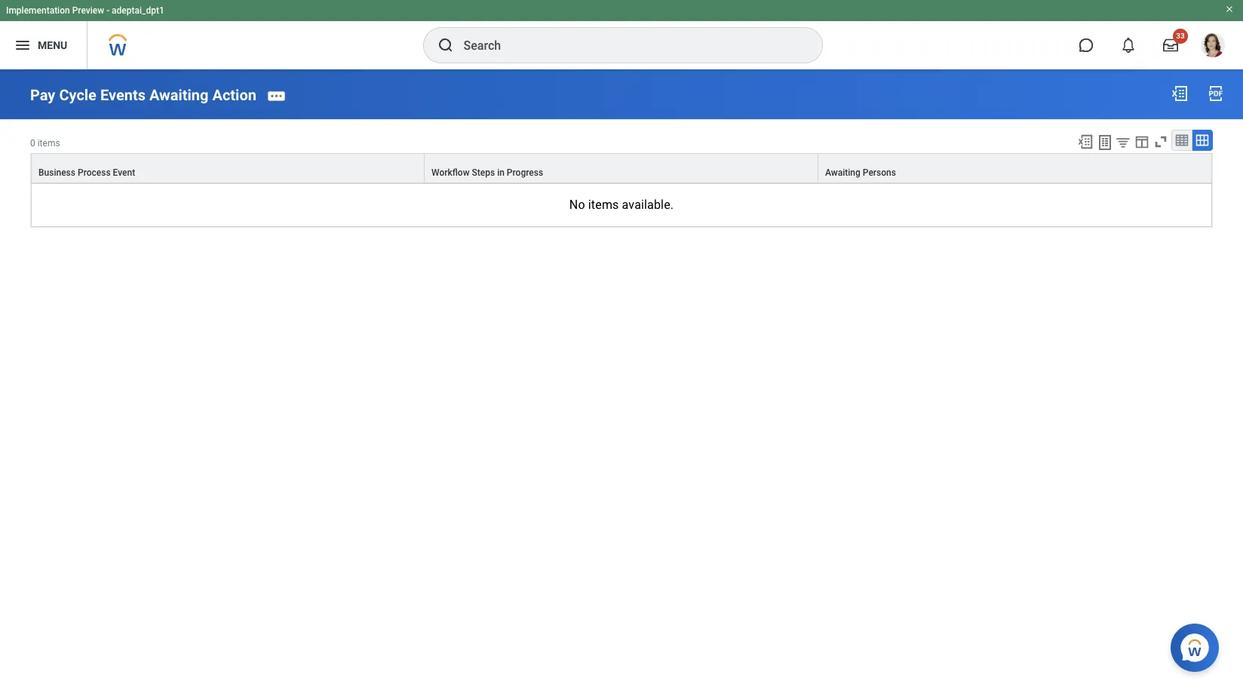 Task type: locate. For each thing, give the bounding box(es) containing it.
Search Workday  search field
[[464, 29, 791, 62]]

justify image
[[14, 36, 32, 54]]

inbox large image
[[1163, 38, 1178, 53]]

1 vertical spatial items
[[588, 197, 619, 212]]

items
[[37, 138, 60, 148], [588, 197, 619, 212]]

click to view/edit grid preferences image
[[1134, 133, 1150, 150]]

menu button
[[0, 21, 87, 69]]

items for no
[[588, 197, 619, 212]]

table image
[[1174, 133, 1190, 148]]

0 horizontal spatial awaiting
[[149, 86, 209, 104]]

awaiting inside popup button
[[825, 167, 861, 178]]

pay cycle events awaiting action link
[[30, 86, 256, 104]]

process
[[78, 167, 111, 178]]

search image
[[436, 36, 454, 54]]

export to excel image
[[1077, 133, 1094, 150]]

select to filter grid data image
[[1115, 134, 1131, 150]]

awaiting
[[149, 86, 209, 104], [825, 167, 861, 178]]

toolbar
[[1070, 130, 1213, 153]]

pay cycle events awaiting action main content
[[0, 69, 1243, 241]]

1 horizontal spatial awaiting
[[825, 167, 861, 178]]

workflow
[[431, 167, 470, 178]]

awaiting left the action
[[149, 86, 209, 104]]

row containing business process event
[[31, 153, 1212, 184]]

1 vertical spatial awaiting
[[825, 167, 861, 178]]

action
[[212, 86, 256, 104]]

business process event
[[38, 167, 135, 178]]

business
[[38, 167, 75, 178]]

awaiting left persons
[[825, 167, 861, 178]]

1 horizontal spatial items
[[588, 197, 619, 212]]

view printable version (pdf) image
[[1207, 84, 1225, 103]]

items right 'no'
[[588, 197, 619, 212]]

workflow steps in progress button
[[425, 154, 818, 182]]

items right 0
[[37, 138, 60, 148]]

0 horizontal spatial items
[[37, 138, 60, 148]]

-
[[106, 5, 109, 16]]

row
[[31, 153, 1212, 184]]

0 vertical spatial awaiting
[[149, 86, 209, 104]]

events
[[100, 86, 146, 104]]

items for 0
[[37, 138, 60, 148]]

0 vertical spatial items
[[37, 138, 60, 148]]

33 button
[[1154, 29, 1188, 62]]

no
[[569, 197, 585, 212]]

event
[[113, 167, 135, 178]]

menu
[[38, 39, 67, 51]]



Task type: describe. For each thing, give the bounding box(es) containing it.
pay
[[30, 86, 55, 104]]

progress
[[507, 167, 543, 178]]

expand table image
[[1195, 133, 1210, 148]]

persons
[[863, 167, 896, 178]]

preview
[[72, 5, 104, 16]]

pay cycle events awaiting action
[[30, 86, 256, 104]]

implementation preview -   adeptai_dpt1
[[6, 5, 164, 16]]

row inside pay cycle events awaiting action "main content"
[[31, 153, 1212, 184]]

export to worksheets image
[[1096, 133, 1114, 151]]

fullscreen image
[[1153, 133, 1169, 150]]

awaiting persons
[[825, 167, 896, 178]]

no items available.
[[569, 197, 674, 212]]

0
[[30, 138, 35, 148]]

menu banner
[[0, 0, 1243, 69]]

implementation
[[6, 5, 70, 16]]

awaiting persons button
[[818, 154, 1211, 182]]

notifications large image
[[1121, 38, 1136, 53]]

toolbar inside pay cycle events awaiting action "main content"
[[1070, 130, 1213, 153]]

0 items
[[30, 138, 60, 148]]

available.
[[622, 197, 674, 212]]

steps
[[472, 167, 495, 178]]

adeptai_dpt1
[[112, 5, 164, 16]]

export to excel image
[[1171, 84, 1189, 103]]

close environment banner image
[[1225, 5, 1234, 14]]

business process event button
[[32, 154, 424, 182]]

cycle
[[59, 86, 97, 104]]

33
[[1176, 32, 1185, 40]]

workflow steps in progress
[[431, 167, 543, 178]]

profile logan mcneil image
[[1201, 33, 1225, 60]]

in
[[497, 167, 505, 178]]



Task type: vqa. For each thing, say whether or not it's contained in the screenshot.
north to the right
no



